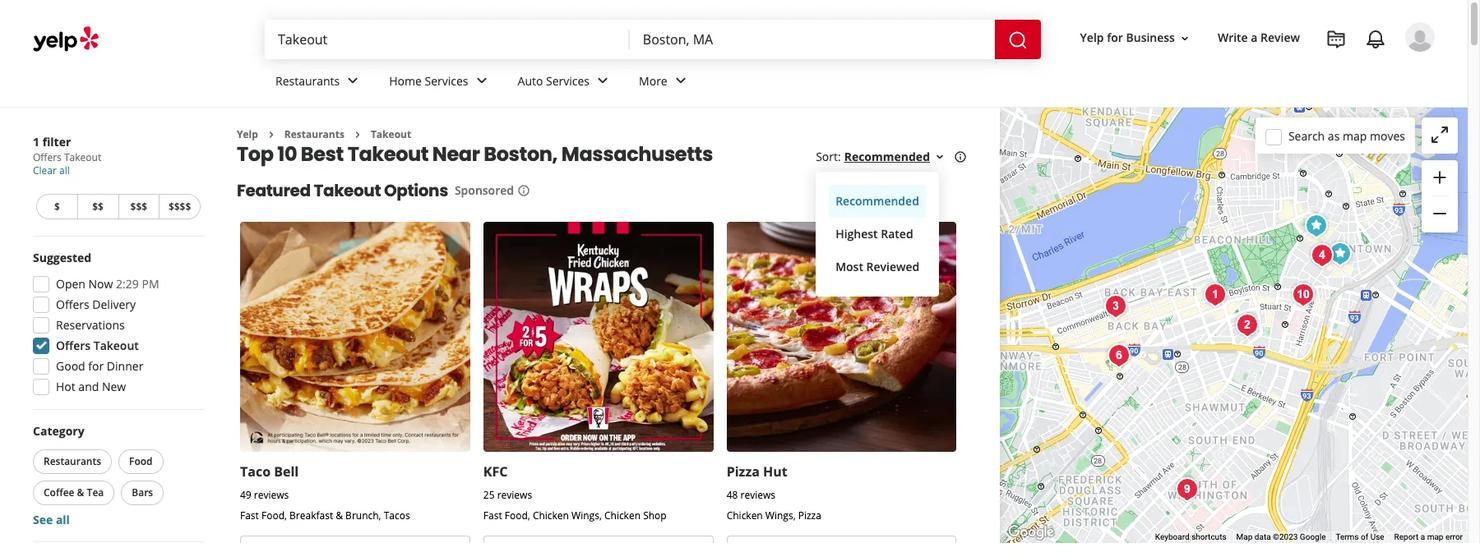 Task type: describe. For each thing, give the bounding box(es) containing it.
google
[[1300, 533, 1326, 542]]

category
[[33, 423, 84, 439]]

chicken inside pizza hut 48 reviews chicken wings, pizza
[[727, 509, 763, 523]]

reviews for taco
[[254, 489, 289, 503]]

search image
[[1008, 30, 1027, 50]]

services for auto services
[[546, 73, 590, 88]]

for for business
[[1107, 30, 1123, 46]]

expand map image
[[1430, 125, 1450, 145]]

1 vertical spatial restaurants link
[[284, 127, 344, 141]]

most reviewed
[[836, 259, 919, 275]]

moves
[[1370, 128, 1405, 143]]

takeout up options
[[348, 141, 429, 168]]

16 chevron down v2 image
[[1178, 32, 1191, 45]]

offers takeout
[[56, 338, 139, 354]]

2:29
[[116, 276, 139, 292]]

24 chevron down v2 image for home services
[[472, 71, 491, 91]]

1 chicken from the left
[[533, 509, 569, 523]]

auto
[[518, 73, 543, 88]]

bars
[[132, 486, 153, 500]]

see
[[33, 512, 53, 528]]

16 info v2 image for top 10 best takeout near boston, massachusetts
[[954, 151, 967, 164]]

0 vertical spatial pizza
[[727, 463, 760, 481]]

coffee & tea button
[[33, 481, 115, 506]]

highest rated button
[[829, 218, 926, 251]]

dinner
[[107, 359, 143, 374]]

open
[[56, 276, 85, 292]]

yelp for business button
[[1074, 23, 1198, 53]]

kfc
[[483, 463, 508, 481]]

$$
[[92, 200, 104, 214]]

near
[[432, 141, 480, 168]]

services for home services
[[425, 73, 468, 88]]

projects image
[[1326, 30, 1346, 49]]

taco bell 49 reviews fast food, breakfast & brunch, tacos
[[240, 463, 410, 523]]

takeout inside 1 filter offers takeout clear all
[[64, 150, 101, 164]]

as
[[1328, 128, 1340, 143]]

fast inside taco bell 49 reviews fast food, breakfast & brunch, tacos
[[240, 509, 259, 523]]

0 vertical spatial group
[[1422, 160, 1458, 233]]

see all
[[33, 512, 70, 528]]

restaurants for restaurants link to the top
[[275, 73, 340, 88]]

hot
[[56, 379, 75, 395]]

subway image
[[1300, 210, 1332, 243]]

2 chicken from the left
[[604, 509, 641, 523]]

featured takeout options
[[237, 180, 448, 203]]

error
[[1445, 533, 1463, 542]]

keyboard
[[1155, 533, 1190, 542]]

map region
[[906, 0, 1480, 544]]

use
[[1370, 533, 1384, 542]]

wings, inside kfc 25 reviews fast food, chicken wings, chicken shop
[[572, 509, 602, 523]]

$$$$
[[168, 200, 191, 214]]

Near text field
[[643, 30, 981, 49]]

more
[[639, 73, 667, 88]]

most
[[836, 259, 863, 275]]

takeout inside group
[[94, 338, 139, 354]]

$$$ button
[[118, 194, 159, 220]]

$
[[54, 200, 60, 214]]

1 vertical spatial pizza
[[798, 509, 821, 523]]

auto services
[[518, 73, 590, 88]]

map data ©2023 google
[[1236, 533, 1326, 542]]

restaurants for restaurants button at the left
[[44, 455, 101, 469]]

rated
[[881, 226, 913, 242]]

yelp for yelp link at the top
[[237, 127, 258, 141]]

taco bell image
[[1323, 238, 1356, 271]]

16 chevron right v2 image
[[351, 128, 364, 141]]

group containing category
[[30, 423, 204, 529]]

and
[[78, 379, 99, 395]]

recommended button
[[829, 185, 926, 218]]

reviews for pizza
[[740, 489, 775, 503]]

terms
[[1336, 533, 1359, 542]]

all inside group
[[56, 512, 70, 528]]

map for error
[[1427, 533, 1443, 542]]

bell
[[274, 463, 299, 481]]

reviewed
[[866, 259, 919, 275]]

& inside button
[[77, 486, 84, 500]]

boston,
[[484, 141, 558, 168]]

greco image
[[1099, 290, 1132, 323]]

recommended button
[[844, 149, 946, 165]]

keyboard shortcuts
[[1155, 533, 1226, 542]]

top
[[237, 141, 273, 168]]

$$$$ button
[[159, 194, 201, 220]]

yelp for business
[[1080, 30, 1175, 46]]

pizza hut 48 reviews chicken wings, pizza
[[727, 463, 821, 523]]

Find text field
[[278, 30, 617, 49]]

offers for offers delivery
[[56, 297, 89, 312]]

a for report
[[1421, 533, 1425, 542]]

breakfast
[[289, 509, 333, 523]]

suggested
[[33, 250, 91, 266]]

$$$
[[130, 200, 147, 214]]

restaurants button
[[33, 450, 112, 474]]

kfc link
[[483, 463, 508, 481]]

bars button
[[121, 481, 164, 506]]

review
[[1261, 30, 1300, 46]]

yelp link
[[237, 127, 258, 141]]

map
[[1236, 533, 1253, 542]]

more link
[[626, 59, 704, 107]]

keyboard shortcuts button
[[1155, 532, 1226, 544]]

zoom in image
[[1430, 167, 1450, 187]]

notifications image
[[1366, 30, 1385, 49]]

kfc 25 reviews fast food, chicken wings, chicken shop
[[483, 463, 667, 523]]

brunch,
[[345, 509, 381, 523]]

highest rated
[[836, 226, 913, 242]]

hut
[[763, 463, 787, 481]]

pizza hut link
[[727, 463, 787, 481]]

49
[[240, 489, 251, 503]]

tacos
[[384, 509, 410, 523]]

all spice image
[[1170, 474, 1203, 507]]

16 info v2 image for featured takeout options
[[517, 184, 530, 198]]

sponsored
[[455, 183, 514, 198]]

search as map moves
[[1288, 128, 1405, 143]]

pm
[[142, 276, 159, 292]]

open now 2:29 pm
[[56, 276, 159, 292]]

brad k. image
[[1405, 22, 1435, 52]]

25
[[483, 489, 495, 503]]



Task type: vqa. For each thing, say whether or not it's contained in the screenshot.
2nd Slideshow element
no



Task type: locate. For each thing, give the bounding box(es) containing it.
2 services from the left
[[546, 73, 590, 88]]

search
[[1288, 128, 1325, 143]]

2 vertical spatial restaurants
[[44, 455, 101, 469]]

all right see
[[56, 512, 70, 528]]

for down offers takeout
[[88, 359, 104, 374]]

0 vertical spatial offers
[[33, 150, 62, 164]]

bacco's fine foods image
[[1198, 279, 1231, 312]]

report
[[1394, 533, 1419, 542]]

offers for offers takeout
[[56, 338, 91, 354]]

0 horizontal spatial fast
[[240, 509, 259, 523]]

3 chicken from the left
[[727, 509, 763, 523]]

shop
[[643, 509, 667, 523]]

1 filter offers takeout clear all
[[33, 134, 101, 178]]

services right home
[[425, 73, 468, 88]]

1 horizontal spatial fast
[[483, 509, 502, 523]]

reservations
[[56, 317, 125, 333]]

2 vertical spatial group
[[30, 423, 204, 529]]

1 24 chevron down v2 image from the left
[[343, 71, 363, 91]]

1 wings, from the left
[[572, 509, 602, 523]]

24 chevron down v2 image
[[343, 71, 363, 91], [593, 71, 613, 91]]

24 chevron down v2 image
[[472, 71, 491, 91], [671, 71, 690, 91]]

wings, left 'shop'
[[572, 509, 602, 523]]

reviews right 25
[[497, 489, 532, 503]]

home
[[389, 73, 422, 88]]

yelp inside button
[[1080, 30, 1104, 46]]

taco
[[240, 463, 271, 481]]

offers down filter
[[33, 150, 62, 164]]

group containing suggested
[[28, 250, 204, 400]]

for inside button
[[1107, 30, 1123, 46]]

all inside 1 filter offers takeout clear all
[[59, 164, 70, 178]]

recommended up highest rated
[[836, 194, 919, 209]]

1 horizontal spatial &
[[336, 509, 343, 523]]

1 horizontal spatial pizza
[[798, 509, 821, 523]]

terms of use link
[[1336, 533, 1384, 542]]

none field find
[[278, 30, 617, 49]]

business categories element
[[262, 59, 1435, 107]]

24 chevron down v2 image inside home services link
[[472, 71, 491, 91]]

pauli's image
[[1344, 119, 1377, 152]]

24 chevron down v2 image inside more link
[[671, 71, 690, 91]]

none field up home services link
[[278, 30, 617, 49]]

recommended for recommended button
[[836, 194, 919, 209]]

auto services link
[[504, 59, 626, 107]]

business
[[1126, 30, 1175, 46]]

map for moves
[[1343, 128, 1367, 143]]

1 horizontal spatial chicken
[[604, 509, 641, 523]]

0 horizontal spatial map
[[1343, 128, 1367, 143]]

restaurants link right 16 chevron right v2 icon
[[284, 127, 344, 141]]

& left tea
[[77, 486, 84, 500]]

24 chevron down v2 image for auto services
[[593, 71, 613, 91]]

0 horizontal spatial 24 chevron down v2 image
[[343, 71, 363, 91]]

moon & flower house -boston image
[[1286, 279, 1319, 312]]

report a map error link
[[1394, 533, 1463, 542]]

pressed cafe image
[[1102, 340, 1135, 372]]

3 reviews from the left
[[740, 489, 775, 503]]

0 vertical spatial for
[[1107, 30, 1123, 46]]

1 horizontal spatial 24 chevron down v2 image
[[593, 71, 613, 91]]

clear
[[33, 164, 57, 178]]

terms of use
[[1336, 533, 1384, 542]]

of
[[1361, 533, 1368, 542]]

food
[[129, 455, 153, 469]]

featured
[[237, 180, 311, 203]]

map right as
[[1343, 128, 1367, 143]]

0 vertical spatial all
[[59, 164, 70, 178]]

1 vertical spatial map
[[1427, 533, 1443, 542]]

1 horizontal spatial yelp
[[1080, 30, 1104, 46]]

1 vertical spatial a
[[1421, 533, 1425, 542]]

reviews inside pizza hut 48 reviews chicken wings, pizza
[[740, 489, 775, 503]]

0 vertical spatial restaurants
[[275, 73, 340, 88]]

all right clear
[[59, 164, 70, 178]]

none field near
[[643, 30, 981, 49]]

None field
[[278, 30, 617, 49], [643, 30, 981, 49]]

1 none field from the left
[[278, 30, 617, 49]]

1 horizontal spatial 16 info v2 image
[[954, 151, 967, 164]]

all
[[59, 164, 70, 178], [56, 512, 70, 528]]

best
[[301, 141, 344, 168]]

user actions element
[[1067, 21, 1458, 122]]

0 vertical spatial 16 info v2 image
[[954, 151, 967, 164]]

0 vertical spatial restaurants link
[[262, 59, 376, 107]]

1 food, from the left
[[261, 509, 287, 523]]

1 horizontal spatial none field
[[643, 30, 981, 49]]

0 vertical spatial a
[[1251, 30, 1258, 46]]

massachusetts
[[561, 141, 713, 168]]

16 chevron down v2 image
[[933, 151, 946, 164]]

offers inside 1 filter offers takeout clear all
[[33, 150, 62, 164]]

1 horizontal spatial wings,
[[765, 509, 796, 523]]

24 chevron down v2 image right auto services
[[593, 71, 613, 91]]

2 vertical spatial offers
[[56, 338, 91, 354]]

reviews down taco bell link
[[254, 489, 289, 503]]

food button
[[118, 450, 163, 474]]

1 services from the left
[[425, 73, 468, 88]]

google image
[[1004, 522, 1058, 544]]

home services link
[[376, 59, 504, 107]]

0 horizontal spatial pizza
[[727, 463, 760, 481]]

write a review link
[[1211, 23, 1307, 53]]

10
[[277, 141, 297, 168]]

0 vertical spatial yelp
[[1080, 30, 1104, 46]]

for for dinner
[[88, 359, 104, 374]]

offers
[[33, 150, 62, 164], [56, 297, 89, 312], [56, 338, 91, 354]]

0 vertical spatial map
[[1343, 128, 1367, 143]]

a for write
[[1251, 30, 1258, 46]]

group
[[1422, 160, 1458, 233], [28, 250, 204, 400], [30, 423, 204, 529]]

reviews
[[254, 489, 289, 503], [497, 489, 532, 503], [740, 489, 775, 503]]

0 horizontal spatial a
[[1251, 30, 1258, 46]]

& left 'brunch,'
[[336, 509, 343, 523]]

1 horizontal spatial services
[[546, 73, 590, 88]]

food,
[[261, 509, 287, 523], [505, 509, 530, 523]]

food, inside kfc 25 reviews fast food, chicken wings, chicken shop
[[505, 509, 530, 523]]

$ button
[[36, 194, 77, 220]]

highest
[[836, 226, 878, 242]]

a right report
[[1421, 533, 1425, 542]]

delivery
[[92, 297, 136, 312]]

for
[[1107, 30, 1123, 46], [88, 359, 104, 374]]

yelp
[[1080, 30, 1104, 46], [237, 127, 258, 141]]

services right auto
[[546, 73, 590, 88]]

restaurants link
[[262, 59, 376, 107], [284, 127, 344, 141]]

1 vertical spatial 16 info v2 image
[[517, 184, 530, 198]]

1 vertical spatial for
[[88, 359, 104, 374]]

1 vertical spatial group
[[28, 250, 204, 400]]

0 horizontal spatial none field
[[278, 30, 617, 49]]

1 vertical spatial &
[[336, 509, 343, 523]]

clear all link
[[33, 164, 70, 178]]

0 horizontal spatial food,
[[261, 509, 287, 523]]

16 info v2 image right 16 chevron down v2 icon
[[954, 151, 967, 164]]

most reviewed button
[[829, 251, 926, 284]]

48
[[727, 489, 738, 503]]

16 info v2 image down boston,
[[517, 184, 530, 198]]

2 reviews from the left
[[497, 489, 532, 503]]

1 horizontal spatial for
[[1107, 30, 1123, 46]]

hot and new
[[56, 379, 126, 395]]

tea
[[87, 486, 104, 500]]

zoom out image
[[1430, 204, 1450, 224]]

restaurants up 16 chevron right v2 icon
[[275, 73, 340, 88]]

restaurants inside business categories element
[[275, 73, 340, 88]]

fast down 25
[[483, 509, 502, 523]]

takeout right 16 chevron right v2 image
[[371, 127, 411, 141]]

0 horizontal spatial 16 info v2 image
[[517, 184, 530, 198]]

24 chevron down v2 image left auto
[[472, 71, 491, 91]]

24 chevron down v2 image inside auto services link
[[593, 71, 613, 91]]

& inside taco bell 49 reviews fast food, breakfast & brunch, tacos
[[336, 509, 343, 523]]

0 horizontal spatial &
[[77, 486, 84, 500]]

reviews inside kfc 25 reviews fast food, chicken wings, chicken shop
[[497, 489, 532, 503]]

2 none field from the left
[[643, 30, 981, 49]]

restaurants up coffee & tea
[[44, 455, 101, 469]]

2 24 chevron down v2 image from the left
[[671, 71, 690, 91]]

2 horizontal spatial chicken
[[727, 509, 763, 523]]

a inside write a review link
[[1251, 30, 1258, 46]]

home services
[[389, 73, 468, 88]]

for inside group
[[88, 359, 104, 374]]

yelp left business
[[1080, 30, 1104, 46]]

1
[[33, 134, 39, 150]]

1 horizontal spatial map
[[1427, 533, 1443, 542]]

24 chevron down v2 image right 'more'
[[671, 71, 690, 91]]

recommended
[[844, 149, 930, 165], [836, 194, 919, 209]]

0 horizontal spatial wings,
[[572, 509, 602, 523]]

takeout up the dinner
[[94, 338, 139, 354]]

0 horizontal spatial chicken
[[533, 509, 569, 523]]

top 10 best takeout near boston, massachusetts
[[237, 141, 713, 168]]

2 food, from the left
[[505, 509, 530, 523]]

new
[[102, 379, 126, 395]]

fast
[[240, 509, 259, 523], [483, 509, 502, 523]]

recommended up recommended button
[[844, 149, 930, 165]]

16 info v2 image
[[954, 151, 967, 164], [517, 184, 530, 198]]

1 vertical spatial yelp
[[237, 127, 258, 141]]

1 vertical spatial offers
[[56, 297, 89, 312]]

$$ button
[[77, 194, 118, 220]]

2 fast from the left
[[483, 509, 502, 523]]

0 horizontal spatial yelp
[[237, 127, 258, 141]]

0 horizontal spatial 24 chevron down v2 image
[[472, 71, 491, 91]]

chicken
[[533, 509, 569, 523], [604, 509, 641, 523], [727, 509, 763, 523]]

1 horizontal spatial food,
[[505, 509, 530, 523]]

1 vertical spatial restaurants
[[284, 127, 344, 141]]

1 vertical spatial recommended
[[836, 194, 919, 209]]

food, left breakfast
[[261, 509, 287, 523]]

restaurants
[[275, 73, 340, 88], [284, 127, 344, 141], [44, 455, 101, 469]]

None search field
[[265, 20, 1044, 59]]

report a map error
[[1394, 533, 1463, 542]]

2 wings, from the left
[[765, 509, 796, 523]]

24 chevron down v2 image for restaurants
[[343, 71, 363, 91]]

map left error
[[1427, 533, 1443, 542]]

shortcuts
[[1192, 533, 1226, 542]]

filter
[[42, 134, 71, 150]]

1 horizontal spatial 24 chevron down v2 image
[[671, 71, 690, 91]]

good for dinner
[[56, 359, 143, 374]]

1 reviews from the left
[[254, 489, 289, 503]]

write a review
[[1218, 30, 1300, 46]]

for left business
[[1107, 30, 1123, 46]]

0 horizontal spatial services
[[425, 73, 468, 88]]

24 chevron down v2 image for more
[[671, 71, 690, 91]]

recommended for recommended dropdown button in the right top of the page
[[844, 149, 930, 165]]

food, inside taco bell 49 reviews fast food, breakfast & brunch, tacos
[[261, 509, 287, 523]]

fast down 49
[[240, 509, 259, 523]]

offers delivery
[[56, 297, 136, 312]]

yelp left 16 chevron right v2 icon
[[237, 127, 258, 141]]

2 horizontal spatial reviews
[[740, 489, 775, 503]]

offers up good
[[56, 338, 91, 354]]

24 chevron down v2 image left home
[[343, 71, 363, 91]]

0 vertical spatial &
[[77, 486, 84, 500]]

good
[[56, 359, 85, 374]]

restaurants inside button
[[44, 455, 101, 469]]

yelp for yelp for business
[[1080, 30, 1104, 46]]

services
[[425, 73, 468, 88], [546, 73, 590, 88]]

0 horizontal spatial reviews
[[254, 489, 289, 503]]

restaurants link up 16 chevron right v2 image
[[262, 59, 376, 107]]

restaurants right 16 chevron right v2 icon
[[284, 127, 344, 141]]

food, down kfc
[[505, 509, 530, 523]]

0 vertical spatial recommended
[[844, 149, 930, 165]]

1 24 chevron down v2 image from the left
[[472, 71, 491, 91]]

1 horizontal spatial a
[[1421, 533, 1425, 542]]

1 horizontal spatial reviews
[[497, 489, 532, 503]]

2 24 chevron down v2 image from the left
[[593, 71, 613, 91]]

mike & patty's - boston image
[[1230, 309, 1263, 342]]

wings, down hut
[[765, 509, 796, 523]]

16 chevron right v2 image
[[265, 128, 278, 141]]

1 fast from the left
[[240, 509, 259, 523]]

lotus test kitchen image
[[1305, 239, 1338, 272]]

1 vertical spatial all
[[56, 512, 70, 528]]

fast inside kfc 25 reviews fast food, chicken wings, chicken shop
[[483, 509, 502, 523]]

wings,
[[572, 509, 602, 523], [765, 509, 796, 523]]

reviews inside taco bell 49 reviews fast food, breakfast & brunch, tacos
[[254, 489, 289, 503]]

offers down open
[[56, 297, 89, 312]]

none field up business categories element
[[643, 30, 981, 49]]

0 horizontal spatial for
[[88, 359, 104, 374]]

recommended inside button
[[836, 194, 919, 209]]

takeout down filter
[[64, 150, 101, 164]]

now
[[88, 276, 113, 292]]

a right write
[[1251, 30, 1258, 46]]

takeout link
[[371, 127, 411, 141]]

wings, inside pizza hut 48 reviews chicken wings, pizza
[[765, 509, 796, 523]]

takeout down best
[[314, 180, 381, 203]]

coffee & tea
[[44, 486, 104, 500]]

reviews down pizza hut link
[[740, 489, 775, 503]]



